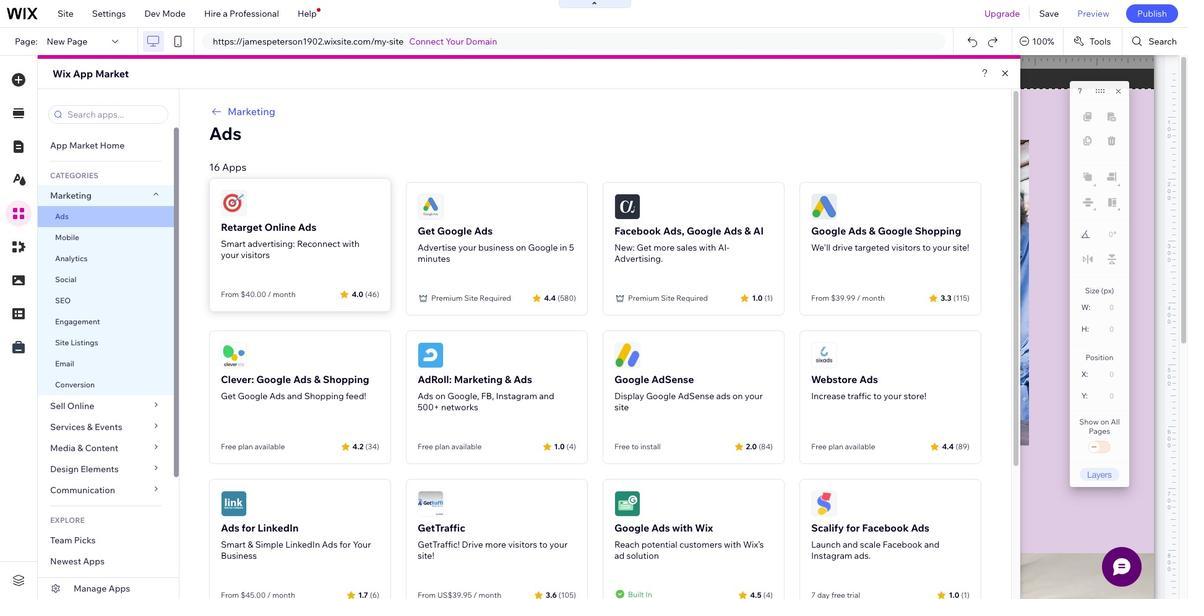 Task type: describe. For each thing, give the bounding box(es) containing it.
scalify for facebook ads launch and scale facebook and instagram ads.
[[811, 522, 940, 561]]

ads inside sidebar element
[[55, 212, 69, 221]]

(34)
[[365, 442, 379, 451]]

1.0 for facebook ads, google ads & ai
[[752, 293, 763, 302]]

listings
[[71, 338, 98, 347]]

& inside google ads & google shopping we'll drive targeted visitors to your site!
[[869, 225, 876, 237]]

get inside clever: google ads & shopping get google ads and shopping feed!
[[221, 391, 236, 402]]

google up "targeted"
[[878, 225, 913, 237]]

online for retarget
[[265, 221, 296, 233]]

y:
[[1082, 392, 1088, 400]]

4.2 (34)
[[353, 442, 379, 451]]

seo link
[[38, 290, 174, 311]]

sell
[[50, 400, 65, 412]]

with inside facebook ads, google ads & ai new: get more sales with ai- advertising.
[[699, 242, 716, 253]]

google up display
[[615, 373, 649, 386]]

1 vertical spatial marketing link
[[38, 185, 174, 206]]

free for webstore ads
[[811, 442, 827, 451]]

shopping for clever: google ads & shopping
[[323, 373, 369, 386]]

ai
[[753, 225, 764, 237]]

google adsense logo image
[[615, 342, 641, 368]]

free plan available for adroll:
[[418, 442, 482, 451]]

show on all pages
[[1079, 417, 1120, 436]]

month for smart
[[273, 290, 296, 299]]

ads for linkedin smart & simple linkedin ads for your business
[[221, 522, 371, 561]]

smart for retarget
[[221, 238, 246, 249]]

more inside facebook ads, google ads & ai new: get more sales with ai- advertising.
[[654, 242, 675, 253]]

webstore ads logo image
[[811, 342, 837, 368]]

x:
[[1082, 370, 1088, 379]]

site listings
[[55, 338, 98, 347]]

mode
[[162, 8, 186, 19]]

and inside adroll: marketing & ads ads on google, fb, instagram and 500+ networks
[[539, 391, 554, 402]]

google right display
[[646, 391, 676, 402]]

reach
[[615, 539, 640, 550]]

business
[[478, 242, 514, 253]]

h:
[[1082, 325, 1089, 334]]

premium for facebook
[[628, 293, 659, 303]]

visitors inside gettraffic gettraffic! drive more visitors to your site!
[[508, 539, 537, 550]]

services & events
[[50, 421, 122, 433]]

get inside get google ads advertise your business on google in 5 minutes
[[418, 225, 435, 237]]

google inside facebook ads, google ads & ai new: get more sales with ai- advertising.
[[687, 225, 722, 237]]

advertising.
[[615, 253, 663, 264]]

instagram inside adroll: marketing & ads ads on google, fb, instagram and 500+ networks
[[496, 391, 537, 402]]

marketing inside adroll: marketing & ads ads on google, fb, instagram and 500+ networks
[[454, 373, 503, 386]]

connect
[[409, 36, 444, 47]]

visitors for google
[[892, 242, 921, 253]]

team picks link
[[38, 530, 174, 551]]

free to install
[[615, 442, 661, 451]]

premium site required for google
[[431, 293, 511, 303]]

built
[[628, 589, 644, 599]]

1 vertical spatial facebook
[[862, 522, 909, 534]]

clever: google ads & shopping get google ads and shopping feed!
[[221, 373, 369, 402]]

online for sell
[[67, 400, 94, 412]]

Search apps... field
[[64, 106, 164, 123]]

100% button
[[1013, 28, 1063, 55]]

search
[[1149, 36, 1177, 47]]

mobile
[[55, 233, 79, 242]]

2 vertical spatial shopping
[[304, 391, 344, 402]]

services & events link
[[38, 416, 174, 438]]

free plan available for webstore
[[811, 442, 875, 451]]

get google ads logo image
[[418, 194, 444, 220]]

1.0 (4)
[[554, 442, 576, 451]]

page
[[67, 36, 88, 47]]

/ for smart
[[268, 290, 271, 299]]

engagement
[[55, 317, 100, 326]]

with inside retarget online ads smart advertising: reconnect with your visitors
[[342, 238, 360, 249]]

layers
[[1087, 469, 1112, 480]]

elements
[[81, 464, 119, 475]]

sell online link
[[38, 395, 174, 416]]

gettraffic gettraffic! drive more visitors to your site!
[[418, 522, 568, 561]]

1 vertical spatial adsense
[[678, 391, 714, 402]]

ads inside "scalify for facebook ads launch and scale facebook and instagram ads."
[[911, 522, 930, 534]]

layers button
[[1080, 468, 1120, 481]]

required for google
[[676, 293, 708, 303]]

1 horizontal spatial your
[[446, 36, 464, 47]]

get inside facebook ads, google ads & ai new: get more sales with ai- advertising.
[[637, 242, 652, 253]]

media
[[50, 442, 76, 454]]

manage
[[74, 583, 107, 594]]

new
[[47, 36, 65, 47]]

google,
[[448, 391, 479, 402]]

google left in
[[528, 242, 558, 253]]

site up the new page on the left
[[58, 8, 74, 19]]

upgrade
[[985, 8, 1020, 19]]

size
[[1085, 286, 1100, 295]]

month for google
[[862, 293, 885, 303]]

manage apps link
[[38, 578, 179, 599]]

google ads & google shopping logo image
[[811, 194, 837, 220]]

4.4 (580)
[[544, 293, 576, 302]]

ads link
[[38, 206, 174, 227]]

from for google ads & google shopping
[[811, 293, 829, 303]]

with up customers
[[672, 522, 693, 534]]

a
[[223, 8, 228, 19]]

°
[[1114, 230, 1117, 239]]

customers
[[679, 539, 722, 550]]

for for ads
[[242, 522, 255, 534]]

google right clever:
[[256, 373, 291, 386]]

minutes
[[418, 253, 450, 264]]

apps for 16 apps
[[222, 161, 246, 173]]

design elements link
[[38, 459, 174, 480]]

on inside get google ads advertise your business on google in 5 minutes
[[516, 242, 526, 253]]

ads.
[[854, 550, 871, 561]]

newest
[[50, 556, 81, 567]]

engagement link
[[38, 311, 174, 332]]

apps for manage apps
[[109, 583, 130, 594]]

app inside sidebar element
[[50, 140, 67, 151]]

facebook inside facebook ads, google ads & ai new: get more sales with ai- advertising.
[[615, 225, 661, 237]]

market inside sidebar element
[[69, 140, 98, 151]]

reconnect
[[297, 238, 340, 249]]

with left wix's
[[724, 539, 741, 550]]

analytics
[[55, 254, 88, 263]]

1.0 (1)
[[752, 293, 773, 302]]

this
[[84, 577, 101, 588]]

social link
[[38, 269, 174, 290]]

app market home link
[[38, 135, 174, 156]]

your inside google adsense display google adsense ads on your site
[[745, 391, 763, 402]]

3.3
[[941, 293, 952, 302]]

tools button
[[1064, 28, 1122, 55]]

smart for ads
[[221, 539, 246, 550]]

size (px)
[[1085, 286, 1114, 295]]

to inside gettraffic gettraffic! drive more visitors to your site!
[[539, 539, 548, 550]]

1.0 for adroll: marketing & ads
[[554, 442, 565, 451]]

plan for clever:
[[238, 442, 253, 451]]

0 vertical spatial app
[[73, 67, 93, 80]]

wix inside google ads with wix reach potential customers with wix's ad solution
[[695, 522, 713, 534]]

(89)
[[956, 442, 970, 451]]

ads inside webstore ads increase traffic to your store!
[[860, 373, 878, 386]]

0 vertical spatial adsense
[[652, 373, 694, 386]]

professional
[[230, 8, 279, 19]]

your inside retarget online ads smart advertising: reconnect with your visitors
[[221, 249, 239, 261]]

advertise
[[418, 242, 456, 253]]

(84)
[[759, 442, 773, 451]]

publish
[[1137, 8, 1167, 19]]

email
[[55, 359, 74, 368]]

on inside google adsense display google adsense ads on your site
[[733, 391, 743, 402]]

4.4 for webstore ads
[[942, 442, 954, 451]]

& inside 'link'
[[87, 421, 93, 433]]

from $39.99 / month
[[811, 293, 885, 303]]

16
[[209, 161, 220, 173]]

premium for get
[[431, 293, 463, 303]]

scalify for facebook ads logo image
[[811, 491, 837, 517]]

3.3 (115)
[[941, 293, 970, 302]]

available for ads
[[845, 442, 875, 451]]

available for marketing
[[451, 442, 482, 451]]

your inside gettraffic gettraffic! drive more visitors to your site!
[[550, 539, 568, 550]]

4.0
[[352, 289, 363, 299]]

feed!
[[346, 391, 366, 402]]

1 horizontal spatial for
[[340, 539, 351, 550]]

ads inside google ads with wix reach potential customers with wix's ad solution
[[652, 522, 670, 534]]

free for google adsense
[[615, 442, 630, 451]]

(580)
[[558, 293, 576, 302]]

and left scale
[[843, 539, 858, 550]]

clever:
[[221, 373, 254, 386]]

(px)
[[1101, 286, 1114, 295]]

ads for linkedin logo image
[[221, 491, 247, 517]]

solution
[[627, 550, 659, 561]]

(115)
[[954, 293, 970, 302]]

& inside ads for linkedin smart & simple linkedin ads for your business
[[248, 539, 253, 550]]

& inside clever: google ads & shopping get google ads and shopping feed!
[[314, 373, 321, 386]]

2 vertical spatial facebook
[[883, 539, 922, 550]]

content
[[85, 442, 118, 454]]



Task type: vqa. For each thing, say whether or not it's contained in the screenshot.
2
no



Task type: locate. For each thing, give the bounding box(es) containing it.
gettraffic logo image
[[418, 491, 444, 517]]

settings
[[92, 8, 126, 19]]

on down adroll: at left bottom
[[435, 391, 446, 402]]

1 horizontal spatial apps
[[109, 583, 130, 594]]

visitors right drive
[[508, 539, 537, 550]]

ads inside facebook ads, google ads & ai new: get more sales with ai- advertising.
[[724, 225, 742, 237]]

&
[[744, 225, 751, 237], [869, 225, 876, 237], [314, 373, 321, 386], [505, 373, 512, 386], [87, 421, 93, 433], [77, 442, 83, 454], [248, 539, 253, 550]]

free up ads for linkedin logo
[[221, 442, 236, 451]]

linkedin
[[258, 522, 299, 534], [285, 539, 320, 550]]

2 plan from the left
[[435, 442, 450, 451]]

1.0 left (4)
[[554, 442, 565, 451]]

1 horizontal spatial plan
[[435, 442, 450, 451]]

free for adroll: marketing & ads
[[418, 442, 433, 451]]

2 horizontal spatial for
[[846, 522, 860, 534]]

/ right $39.99
[[857, 293, 861, 303]]

new:
[[615, 242, 635, 253]]

seo
[[55, 296, 71, 305]]

1 vertical spatial get
[[637, 242, 652, 253]]

0 vertical spatial market
[[95, 67, 129, 80]]

marketing inside sidebar element
[[50, 190, 92, 201]]

2 horizontal spatial marketing
[[454, 373, 503, 386]]

popular this month
[[50, 577, 129, 588]]

0 vertical spatial 1.0
[[752, 293, 763, 302]]

0 horizontal spatial instagram
[[496, 391, 537, 402]]

1 vertical spatial 4.4
[[942, 442, 954, 451]]

0 horizontal spatial required
[[480, 293, 511, 303]]

adroll: marketing & ads logo image
[[418, 342, 444, 368]]

with
[[342, 238, 360, 249], [699, 242, 716, 253], [672, 522, 693, 534], [724, 539, 741, 550]]

16 apps
[[209, 161, 246, 173]]

None text field
[[1095, 366, 1119, 382], [1094, 387, 1119, 404], [1095, 366, 1119, 382], [1094, 387, 1119, 404]]

https://jamespeterson1902.wixsite.com/my-site connect your domain
[[213, 36, 497, 47]]

get up advertise
[[418, 225, 435, 237]]

tools
[[1090, 36, 1111, 47]]

1 vertical spatial site!
[[418, 550, 434, 561]]

1 horizontal spatial get
[[418, 225, 435, 237]]

get google ads advertise your business on google in 5 minutes
[[418, 225, 574, 264]]

online inside sidebar element
[[67, 400, 94, 412]]

apps right this
[[109, 583, 130, 594]]

app market home
[[50, 140, 125, 151]]

free plan available for clever:
[[221, 442, 285, 451]]

1 horizontal spatial free plan available
[[418, 442, 482, 451]]

to
[[923, 242, 931, 253], [874, 391, 882, 402], [632, 442, 639, 451], [539, 539, 548, 550]]

0 horizontal spatial online
[[67, 400, 94, 412]]

2 available from the left
[[451, 442, 482, 451]]

email link
[[38, 353, 174, 374]]

premium down the advertising.
[[628, 293, 659, 303]]

marketing up the fb,
[[454, 373, 503, 386]]

smart down retarget
[[221, 238, 246, 249]]

1 premium from the left
[[431, 293, 463, 303]]

site! up the "(115)"
[[953, 242, 969, 253]]

app down page
[[73, 67, 93, 80]]

scalify
[[811, 522, 844, 534]]

site down the advertising.
[[661, 293, 675, 303]]

4.4 (89)
[[942, 442, 970, 451]]

visitors inside retarget online ads smart advertising: reconnect with your visitors
[[241, 249, 270, 261]]

online up services & events
[[67, 400, 94, 412]]

free plan available down networks
[[418, 442, 482, 451]]

500+
[[418, 402, 439, 413]]

analytics link
[[38, 248, 174, 269]]

1 horizontal spatial marketing
[[228, 105, 275, 118]]

ad
[[615, 550, 625, 561]]

get down clever:
[[221, 391, 236, 402]]

?
[[1078, 87, 1082, 95]]

facebook ads, google ads & ai logo image
[[615, 194, 641, 220]]

sidebar element
[[38, 89, 179, 599]]

0 horizontal spatial more
[[485, 539, 506, 550]]

facebook up scale
[[862, 522, 909, 534]]

in
[[646, 589, 652, 599]]

100%
[[1032, 36, 1054, 47]]

apps up this
[[83, 556, 105, 567]]

from left $39.99
[[811, 293, 829, 303]]

2 premium from the left
[[628, 293, 659, 303]]

dev mode
[[144, 8, 186, 19]]

drive
[[832, 242, 853, 253]]

1 horizontal spatial more
[[654, 242, 675, 253]]

& inside adroll: marketing & ads ads on google, fb, instagram and 500+ networks
[[505, 373, 512, 386]]

simple
[[255, 539, 284, 550]]

0 vertical spatial marketing
[[228, 105, 275, 118]]

1 vertical spatial app
[[50, 140, 67, 151]]

retarget online ads logo image
[[221, 190, 247, 216]]

0 vertical spatial site
[[389, 36, 404, 47]]

conversion link
[[38, 374, 174, 395]]

0 vertical spatial online
[[265, 221, 296, 233]]

2 required from the left
[[676, 293, 708, 303]]

with left ai- in the right of the page
[[699, 242, 716, 253]]

with right reconnect
[[342, 238, 360, 249]]

smart inside ads for linkedin smart & simple linkedin ads for your business
[[221, 539, 246, 550]]

linkedin up simple
[[258, 522, 299, 534]]

0 horizontal spatial app
[[50, 140, 67, 151]]

clever: google ads & shopping logo image
[[221, 342, 247, 368]]

on right the ads
[[733, 391, 743, 402]]

0 horizontal spatial marketing link
[[38, 185, 174, 206]]

from $40.00 / month
[[221, 290, 296, 299]]

advertising:
[[248, 238, 295, 249]]

search button
[[1123, 28, 1188, 55]]

plan for adroll:
[[435, 442, 450, 451]]

sell online
[[50, 400, 94, 412]]

from left $40.00
[[221, 290, 239, 299]]

1 vertical spatial more
[[485, 539, 506, 550]]

0 horizontal spatial /
[[268, 290, 271, 299]]

team picks
[[50, 535, 96, 546]]

2 horizontal spatial free plan available
[[811, 442, 875, 451]]

1 horizontal spatial 4.4
[[942, 442, 954, 451]]

0 horizontal spatial wix
[[53, 67, 71, 80]]

1 free plan available from the left
[[221, 442, 285, 451]]

facebook right scale
[[883, 539, 922, 550]]

0 horizontal spatial free plan available
[[221, 442, 285, 451]]

adsense
[[652, 373, 694, 386], [678, 391, 714, 402]]

1 horizontal spatial marketing link
[[209, 104, 982, 119]]

0 horizontal spatial site!
[[418, 550, 434, 561]]

free for clever: google ads & shopping
[[221, 442, 236, 451]]

we'll
[[811, 242, 831, 253]]

preview
[[1078, 8, 1110, 19]]

premium
[[431, 293, 463, 303], [628, 293, 659, 303]]

google up reach
[[615, 522, 649, 534]]

required down "sales"
[[676, 293, 708, 303]]

4.4 for get google ads
[[544, 293, 556, 302]]

1 horizontal spatial premium site required
[[628, 293, 708, 303]]

market up search apps... field
[[95, 67, 129, 80]]

1 vertical spatial 1.0
[[554, 442, 565, 451]]

0 vertical spatial more
[[654, 242, 675, 253]]

1 vertical spatial linkedin
[[285, 539, 320, 550]]

0 vertical spatial 4.4
[[544, 293, 556, 302]]

1 horizontal spatial from
[[811, 293, 829, 303]]

google inside google ads with wix reach potential customers with wix's ad solution
[[615, 522, 649, 534]]

/ for google
[[857, 293, 861, 303]]

0 horizontal spatial premium site required
[[431, 293, 511, 303]]

site inside google adsense display google adsense ads on your site
[[615, 402, 629, 413]]

4.0 (46)
[[352, 289, 379, 299]]

visitors inside google ads & google shopping we'll drive targeted visitors to your site!
[[892, 242, 921, 253]]

more right drive
[[485, 539, 506, 550]]

1 vertical spatial shopping
[[323, 373, 369, 386]]

1 plan from the left
[[238, 442, 253, 451]]

wix's
[[743, 539, 764, 550]]

app up categories
[[50, 140, 67, 151]]

1 vertical spatial your
[[353, 539, 371, 550]]

2 horizontal spatial get
[[637, 242, 652, 253]]

and up 1.0 (4)
[[539, 391, 554, 402]]

0 horizontal spatial for
[[242, 522, 255, 534]]

2.0
[[746, 442, 757, 451]]

available for google
[[255, 442, 285, 451]]

3 free plan available from the left
[[811, 442, 875, 451]]

your inside ads for linkedin smart & simple linkedin ads for your business
[[353, 539, 371, 550]]

1 horizontal spatial required
[[676, 293, 708, 303]]

position
[[1086, 353, 1114, 362]]

online up advertising: at left top
[[265, 221, 296, 233]]

display
[[615, 391, 644, 402]]

free plan available down the increase
[[811, 442, 875, 451]]

1.0 left (1)
[[752, 293, 763, 302]]

2 vertical spatial marketing
[[454, 373, 503, 386]]

picks
[[74, 535, 96, 546]]

categories
[[50, 171, 98, 180]]

plan down 500+
[[435, 442, 450, 451]]

? button
[[1078, 87, 1082, 95]]

smart inside retarget online ads smart advertising: reconnect with your visitors
[[221, 238, 246, 249]]

for
[[242, 522, 255, 534], [846, 522, 860, 534], [340, 539, 351, 550]]

2 free from the left
[[418, 442, 433, 451]]

all
[[1111, 417, 1120, 426]]

site left connect
[[389, 36, 404, 47]]

on left all
[[1101, 417, 1109, 426]]

webstore
[[811, 373, 857, 386]]

team
[[50, 535, 72, 546]]

networks
[[441, 402, 478, 413]]

media & content link
[[38, 438, 174, 459]]

0 vertical spatial shopping
[[915, 225, 961, 237]]

visitors down retarget
[[241, 249, 270, 261]]

wix up customers
[[695, 522, 713, 534]]

None text field
[[1097, 227, 1113, 243], [1095, 299, 1119, 316], [1095, 321, 1119, 337], [1097, 227, 1113, 243], [1095, 299, 1119, 316], [1095, 321, 1119, 337]]

market left the home
[[69, 140, 98, 151]]

1 premium site required from the left
[[431, 293, 511, 303]]

marketing down categories
[[50, 190, 92, 201]]

more inside gettraffic gettraffic! drive more visitors to your site!
[[485, 539, 506, 550]]

1 vertical spatial market
[[69, 140, 98, 151]]

switch
[[1087, 439, 1112, 456]]

site up email
[[55, 338, 69, 347]]

your inside google ads & google shopping we'll drive targeted visitors to your site!
[[933, 242, 951, 253]]

0 horizontal spatial marketing
[[50, 190, 92, 201]]

0 horizontal spatial 1.0
[[554, 442, 565, 451]]

2 vertical spatial get
[[221, 391, 236, 402]]

site! down gettraffic
[[418, 550, 434, 561]]

plan for webstore
[[828, 442, 843, 451]]

premium site required down minutes
[[431, 293, 511, 303]]

0 horizontal spatial site
[[389, 36, 404, 47]]

available
[[255, 442, 285, 451], [451, 442, 482, 451], [845, 442, 875, 451]]

smart left simple
[[221, 539, 246, 550]]

get right new:
[[637, 242, 652, 253]]

retarget online ads smart advertising: reconnect with your visitors
[[221, 221, 360, 261]]

0 horizontal spatial from
[[221, 290, 239, 299]]

0 horizontal spatial available
[[255, 442, 285, 451]]

0 vertical spatial apps
[[222, 161, 246, 173]]

1 horizontal spatial wix
[[695, 522, 713, 534]]

more down ads,
[[654, 242, 675, 253]]

0 horizontal spatial get
[[221, 391, 236, 402]]

your inside get google ads advertise your business on google in 5 minutes
[[458, 242, 476, 253]]

google ads with wix logo image
[[615, 491, 641, 517]]

and left feed! at the left bottom of the page
[[287, 391, 302, 402]]

1 horizontal spatial site
[[615, 402, 629, 413]]

ads,
[[663, 225, 685, 237]]

popular
[[50, 577, 82, 588]]

2 premium site required from the left
[[628, 293, 708, 303]]

for for scalify
[[846, 522, 860, 534]]

0 horizontal spatial premium
[[431, 293, 463, 303]]

shopping inside google ads & google shopping we'll drive targeted visitors to your site!
[[915, 225, 961, 237]]

google up "sales"
[[687, 225, 722, 237]]

0 horizontal spatial month
[[273, 290, 296, 299]]

online
[[265, 221, 296, 233], [67, 400, 94, 412]]

facebook
[[615, 225, 661, 237], [862, 522, 909, 534], [883, 539, 922, 550]]

drive
[[462, 539, 483, 550]]

to inside google ads & google shopping we'll drive targeted visitors to your site!
[[923, 242, 931, 253]]

free down the increase
[[811, 442, 827, 451]]

wix down the new page on the left
[[53, 67, 71, 80]]

4.4 left (580)
[[544, 293, 556, 302]]

1 free from the left
[[221, 442, 236, 451]]

0 vertical spatial your
[[446, 36, 464, 47]]

wix
[[53, 67, 71, 80], [695, 522, 713, 534]]

2 free plan available from the left
[[418, 442, 482, 451]]

$39.99
[[831, 293, 856, 303]]

& inside facebook ads, google ads & ai new: get more sales with ai- advertising.
[[744, 225, 751, 237]]

from for retarget online ads
[[221, 290, 239, 299]]

2 horizontal spatial visitors
[[892, 242, 921, 253]]

ads inside google ads & google shopping we'll drive targeted visitors to your site!
[[848, 225, 867, 237]]

0 horizontal spatial 4.4
[[544, 293, 556, 302]]

ads inside retarget online ads smart advertising: reconnect with your visitors
[[298, 221, 317, 233]]

1 horizontal spatial online
[[265, 221, 296, 233]]

to inside webstore ads increase traffic to your store!
[[874, 391, 882, 402]]

linkedin right simple
[[285, 539, 320, 550]]

1 horizontal spatial premium
[[628, 293, 659, 303]]

1 vertical spatial instagram
[[811, 550, 852, 561]]

3 free from the left
[[615, 442, 630, 451]]

premium site required down the advertising.
[[628, 293, 708, 303]]

2 horizontal spatial plan
[[828, 442, 843, 451]]

wix app market
[[53, 67, 129, 80]]

2 smart from the top
[[221, 539, 246, 550]]

adroll: marketing & ads ads on google, fb, instagram and 500+ networks
[[418, 373, 554, 413]]

1 vertical spatial wix
[[695, 522, 713, 534]]

1 horizontal spatial app
[[73, 67, 93, 80]]

1 available from the left
[[255, 442, 285, 451]]

0 horizontal spatial visitors
[[241, 249, 270, 261]]

save button
[[1030, 0, 1068, 27]]

online inside retarget online ads smart advertising: reconnect with your visitors
[[265, 221, 296, 233]]

0 vertical spatial instagram
[[496, 391, 537, 402]]

1 horizontal spatial /
[[857, 293, 861, 303]]

apps right 16
[[222, 161, 246, 173]]

apps for newest apps
[[83, 556, 105, 567]]

ads
[[716, 391, 731, 402]]

0 vertical spatial linkedin
[[258, 522, 299, 534]]

0 vertical spatial wix
[[53, 67, 71, 80]]

ads inside get google ads advertise your business on google in 5 minutes
[[474, 225, 493, 237]]

communication link
[[38, 480, 174, 501]]

4.4 left (89)
[[942, 442, 954, 451]]

1 vertical spatial online
[[67, 400, 94, 412]]

premium site required for ads,
[[628, 293, 708, 303]]

from
[[221, 290, 239, 299], [811, 293, 829, 303]]

google up we'll
[[811, 225, 846, 237]]

1 horizontal spatial available
[[451, 442, 482, 451]]

on inside show on all pages
[[1101, 417, 1109, 426]]

2 horizontal spatial apps
[[222, 161, 246, 173]]

4 free from the left
[[811, 442, 827, 451]]

0 vertical spatial get
[[418, 225, 435, 237]]

your inside webstore ads increase traffic to your store!
[[884, 391, 902, 402]]

instagram inside "scalify for facebook ads launch and scale facebook and instagram ads."
[[811, 550, 852, 561]]

1 vertical spatial marketing
[[50, 190, 92, 201]]

2 horizontal spatial available
[[845, 442, 875, 451]]

facebook up new:
[[615, 225, 661, 237]]

save
[[1039, 8, 1059, 19]]

2 vertical spatial apps
[[109, 583, 130, 594]]

google adsense display google adsense ads on your site
[[615, 373, 763, 413]]

1 vertical spatial apps
[[83, 556, 105, 567]]

free plan available up ads for linkedin logo
[[221, 442, 285, 451]]

explore
[[50, 516, 85, 525]]

1 horizontal spatial month
[[862, 293, 885, 303]]

1 smart from the top
[[221, 238, 246, 249]]

0 vertical spatial site!
[[953, 242, 969, 253]]

1 horizontal spatial instagram
[[811, 550, 852, 561]]

plan down the increase
[[828, 442, 843, 451]]

3 available from the left
[[845, 442, 875, 451]]

0 vertical spatial marketing link
[[209, 104, 982, 119]]

1 required from the left
[[480, 293, 511, 303]]

site! inside gettraffic gettraffic! drive more visitors to your site!
[[418, 550, 434, 561]]

required for ads
[[480, 293, 511, 303]]

on right business
[[516, 242, 526, 253]]

google up advertise
[[437, 225, 472, 237]]

/ right $40.00
[[268, 290, 271, 299]]

required down business
[[480, 293, 511, 303]]

site down get google ads advertise your business on google in 5 minutes
[[464, 293, 478, 303]]

and inside clever: google ads & shopping get google ads and shopping feed!
[[287, 391, 302, 402]]

mobile link
[[38, 227, 174, 248]]

communication
[[50, 485, 117, 496]]

shopping for google ads & google shopping
[[915, 225, 961, 237]]

instagram right the fb,
[[496, 391, 537, 402]]

get
[[418, 225, 435, 237], [637, 242, 652, 253], [221, 391, 236, 402]]

site! inside google ads & google shopping we'll drive targeted visitors to your site!
[[953, 242, 969, 253]]

marketing up 16 apps
[[228, 105, 275, 118]]

month right $40.00
[[273, 290, 296, 299]]

(1)
[[765, 293, 773, 302]]

free down 500+
[[418, 442, 433, 451]]

site up free to install on the bottom of page
[[615, 402, 629, 413]]

1 vertical spatial smart
[[221, 539, 246, 550]]

newest apps
[[50, 556, 105, 567]]

on inside adroll: marketing & ads ads on google, fb, instagram and 500+ networks
[[435, 391, 446, 402]]

month
[[102, 577, 129, 588]]

0 horizontal spatial your
[[353, 539, 371, 550]]

3 plan from the left
[[828, 442, 843, 451]]

for inside "scalify for facebook ads launch and scale facebook and instagram ads."
[[846, 522, 860, 534]]

0 vertical spatial smart
[[221, 238, 246, 249]]

business
[[221, 550, 257, 561]]

google down clever:
[[238, 391, 268, 402]]

instagram down scalify
[[811, 550, 852, 561]]

1 horizontal spatial visitors
[[508, 539, 537, 550]]

premium down minutes
[[431, 293, 463, 303]]

free
[[221, 442, 236, 451], [418, 442, 433, 451], [615, 442, 630, 451], [811, 442, 827, 451]]

visitors right "targeted"
[[892, 242, 921, 253]]

0 horizontal spatial plan
[[238, 442, 253, 451]]

site inside sidebar element
[[55, 338, 69, 347]]

free left install
[[615, 442, 630, 451]]

4.2
[[353, 442, 364, 451]]

1 vertical spatial site
[[615, 402, 629, 413]]

new page
[[47, 36, 88, 47]]

plan
[[238, 442, 253, 451], [435, 442, 450, 451], [828, 442, 843, 451]]

month right $39.99
[[862, 293, 885, 303]]

plan up ads for linkedin logo
[[238, 442, 253, 451]]

and right scale
[[924, 539, 940, 550]]

visitors for smart
[[241, 249, 270, 261]]

1 horizontal spatial 1.0
[[752, 293, 763, 302]]



